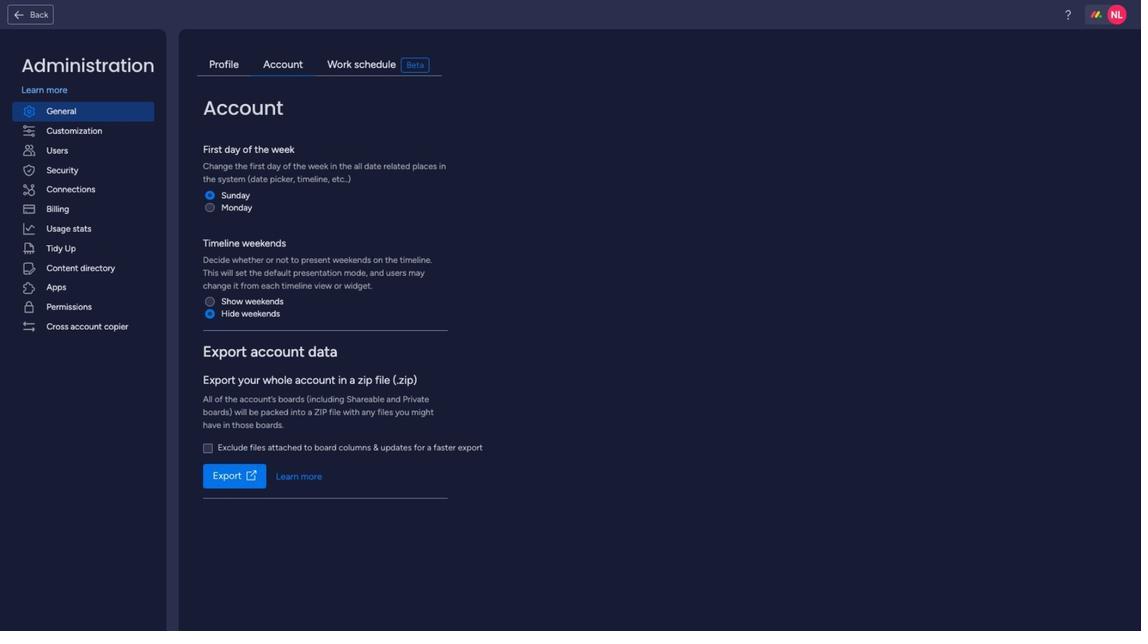 Task type: locate. For each thing, give the bounding box(es) containing it.
help image
[[1062, 9, 1075, 21]]



Task type: describe. For each thing, give the bounding box(es) containing it.
noah lott image
[[1108, 5, 1127, 24]]

v2 export image
[[247, 471, 256, 481]]

back to workspace image
[[13, 9, 25, 21]]



Task type: vqa. For each thing, say whether or not it's contained in the screenshot.
Noah Lott image
yes



